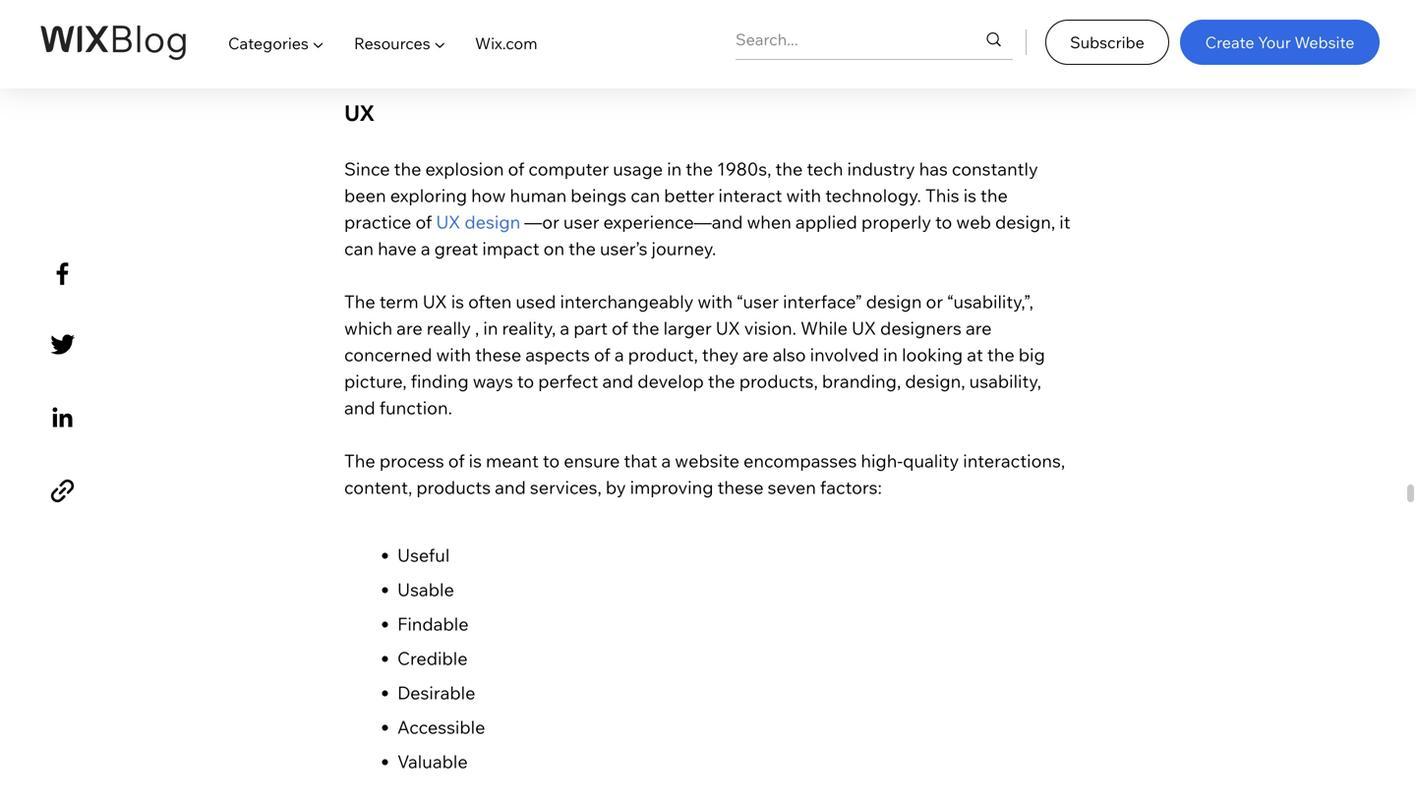 Task type: vqa. For each thing, say whether or not it's contained in the screenshot.
the interface"
yes



Task type: locate. For each thing, give the bounding box(es) containing it.
of up products
[[448, 450, 465, 472]]

0 horizontal spatial design
[[465, 211, 521, 233]]

user's
[[600, 238, 648, 260]]

design down how
[[465, 211, 521, 233]]

2 horizontal spatial and
[[603, 370, 634, 392]]

of up human
[[508, 158, 525, 180]]

a right that
[[661, 450, 671, 472]]

to inside the process of is meant to ensure that a website encompasses high-quality interactions, content, products and services, by improving these seven factors:
[[543, 450, 560, 472]]

and right perfect
[[603, 370, 634, 392]]

0 vertical spatial is
[[964, 184, 977, 207]]

and inside the process of is meant to ensure that a website encompasses high-quality interactions, content, products and services, by improving these seven factors:
[[495, 477, 526, 499]]

can down usage
[[631, 184, 660, 207]]

share article on twitter image
[[45, 328, 80, 362], [45, 328, 80, 362]]

ensure
[[564, 450, 620, 472]]

computer
[[529, 158, 609, 180]]

resources
[[354, 33, 430, 53]]

1 vertical spatial to
[[517, 370, 534, 392]]

the inside the process of is meant to ensure that a website encompasses high-quality interactions, content, products and services, by improving these seven factors:
[[344, 450, 376, 472]]

are down vision.
[[743, 344, 769, 366]]

these
[[475, 344, 522, 366], [718, 477, 764, 499]]

are
[[397, 317, 423, 339], [966, 317, 992, 339], [743, 344, 769, 366]]

in
[[667, 158, 682, 180], [483, 317, 498, 339], [883, 344, 898, 366]]

0 vertical spatial in
[[667, 158, 682, 180]]

these inside the process of is meant to ensure that a website encompasses high-quality interactions, content, products and services, by improving these seven factors:
[[718, 477, 764, 499]]

design,
[[995, 211, 1056, 233], [905, 370, 966, 392]]

0 vertical spatial and
[[603, 370, 634, 392]]

involved
[[810, 344, 879, 366]]

0 vertical spatial can
[[631, 184, 660, 207]]

1 ▼ from the left
[[312, 33, 324, 53]]

create
[[1206, 32, 1255, 52]]

0 vertical spatial design,
[[995, 211, 1056, 233]]

1 vertical spatial is
[[451, 291, 464, 313]]

applied
[[796, 211, 858, 233]]

to up services,
[[543, 450, 560, 472]]

2 vertical spatial to
[[543, 450, 560, 472]]

design, down looking
[[905, 370, 966, 392]]

1 horizontal spatial design,
[[995, 211, 1056, 233]]

1 horizontal spatial and
[[495, 477, 526, 499]]

2 vertical spatial in
[[883, 344, 898, 366]]

in up better
[[667, 158, 682, 180]]

ux up the they
[[716, 317, 740, 339]]

1 horizontal spatial these
[[718, 477, 764, 499]]

1 vertical spatial in
[[483, 317, 498, 339]]

reality,
[[502, 317, 556, 339]]

0 horizontal spatial to
[[517, 370, 534, 392]]

useful
[[397, 544, 450, 567]]

develop
[[638, 370, 704, 392]]

1 horizontal spatial to
[[543, 450, 560, 472]]

categories
[[228, 33, 309, 53]]

the down "user"
[[569, 238, 596, 260]]

this
[[926, 184, 960, 207]]

the up content,
[[344, 450, 376, 472]]

impact
[[482, 238, 540, 260]]

▼ right resources
[[434, 33, 446, 53]]

on
[[544, 238, 565, 260]]

is up products
[[469, 450, 482, 472]]

0 horizontal spatial ▼
[[312, 33, 324, 53]]

picture,
[[344, 370, 407, 392]]

1 vertical spatial design
[[866, 291, 922, 313]]

is inside the term ux is often used interchangeably with "user interface" design or "usability,", which are really , in reality, a part of the larger ux vision. while ux designers are concerned with these aspects of a product, they are also involved in looking at the big picture, finding ways to perfect and develop the products, branding, design, usability, and function.
[[451, 291, 464, 313]]

▼
[[312, 33, 324, 53], [434, 33, 446, 53]]

1 vertical spatial design,
[[905, 370, 966, 392]]

1 vertical spatial with
[[698, 291, 733, 313]]

is up web
[[964, 184, 977, 207]]

design, left it
[[995, 211, 1056, 233]]

the
[[344, 291, 376, 313], [344, 450, 376, 472]]

designers
[[880, 317, 962, 339]]

and down meant
[[495, 477, 526, 499]]

—or
[[525, 211, 560, 233]]

0 vertical spatial the
[[344, 291, 376, 313]]

1 vertical spatial and
[[344, 397, 375, 419]]

of down part
[[594, 344, 611, 366]]

a right 'have'
[[421, 238, 430, 260]]

the down the they
[[708, 370, 735, 392]]

are down term
[[397, 317, 423, 339]]

desirable
[[397, 682, 476, 704]]

your
[[1258, 32, 1291, 52]]

design up the designers
[[866, 291, 922, 313]]

1 vertical spatial these
[[718, 477, 764, 499]]

can down practice on the top of page
[[344, 238, 374, 260]]

is inside the process of is meant to ensure that a website encompasses high-quality interactions, content, products and services, by improving these seven factors:
[[469, 450, 482, 472]]

a inside '—or user experience—and when applied properly to web design, it can have a great impact on the user's journey.'
[[421, 238, 430, 260]]

to right ways
[[517, 370, 534, 392]]

wix.com link
[[460, 16, 553, 71]]

finding
[[411, 370, 469, 392]]

improving
[[630, 477, 714, 499]]

usability,
[[970, 370, 1042, 392]]

0 vertical spatial with
[[786, 184, 822, 207]]

the for the term ux is often used interchangeably with "user interface" design or "usability,", which are really , in reality, a part of the larger ux vision. while ux designers are concerned with these aspects of a product, they are also involved in looking at the big picture, finding ways to perfect and develop the products, branding, design, usability, and function.
[[344, 291, 376, 313]]

interactions,
[[963, 450, 1066, 472]]

the inside the term ux is often used interchangeably with "user interface" design or "usability,", which are really , in reality, a part of the larger ux vision. while ux designers are concerned with these aspects of a product, they are also involved in looking at the big picture, finding ways to perfect and develop the products, branding, design, usability, and function.
[[344, 291, 376, 313]]

0 vertical spatial these
[[475, 344, 522, 366]]

None search field
[[736, 20, 1013, 59]]

quality
[[903, 450, 959, 472]]

2 horizontal spatial with
[[786, 184, 822, 207]]

encompasses
[[744, 450, 857, 472]]

0 horizontal spatial these
[[475, 344, 522, 366]]

can inside '—or user experience—and when applied properly to web design, it can have a great impact on the user's journey.'
[[344, 238, 374, 260]]

design
[[465, 211, 521, 233], [866, 291, 922, 313]]

it
[[1060, 211, 1071, 233]]

is
[[964, 184, 977, 207], [451, 291, 464, 313], [469, 450, 482, 472]]

is up really
[[451, 291, 464, 313]]

really
[[427, 317, 471, 339]]

and
[[603, 370, 634, 392], [344, 397, 375, 419], [495, 477, 526, 499]]

1 vertical spatial the
[[344, 450, 376, 472]]

2 vertical spatial is
[[469, 450, 482, 472]]

interchangeably
[[560, 291, 694, 313]]

these down the website
[[718, 477, 764, 499]]

are up the "at"
[[966, 317, 992, 339]]

perfect
[[538, 370, 599, 392]]

1 horizontal spatial in
[[667, 158, 682, 180]]

a
[[421, 238, 430, 260], [560, 317, 570, 339], [615, 344, 624, 366], [661, 450, 671, 472]]

interface"
[[783, 291, 862, 313]]

,
[[475, 317, 479, 339]]

2 the from the top
[[344, 450, 376, 472]]

the
[[394, 158, 421, 180], [686, 158, 713, 180], [776, 158, 803, 180], [981, 184, 1008, 207], [569, 238, 596, 260], [632, 317, 660, 339], [988, 344, 1015, 366], [708, 370, 735, 392]]

▼ for resources  ▼
[[434, 33, 446, 53]]

"user
[[737, 291, 779, 313]]

constantly
[[952, 158, 1038, 180]]

2 horizontal spatial to
[[936, 211, 953, 233]]

the inside '—or user experience—and when applied properly to web design, it can have a great impact on the user's journey.'
[[569, 238, 596, 260]]

with down tech
[[786, 184, 822, 207]]

0 horizontal spatial is
[[451, 291, 464, 313]]

design, inside the term ux is often used interchangeably with "user interface" design or "usability,", which are really , in reality, a part of the larger ux vision. while ux designers are concerned with these aspects of a product, they are also involved in looking at the big picture, finding ways to perfect and develop the products, branding, design, usability, and function.
[[905, 370, 966, 392]]

▼ for categories ▼
[[312, 33, 324, 53]]

these up ways
[[475, 344, 522, 366]]

share article on linkedin image
[[45, 401, 80, 435], [45, 401, 80, 435]]

▼ right categories
[[312, 33, 324, 53]]

is for the term ux is often used interchangeably with "user interface" design or "usability,", which are really , in reality, a part of the larger ux vision. while ux designers are concerned with these aspects of a product, they are also involved in looking at the big picture, finding ways to perfect and develop the products, branding, design, usability, and function.
[[451, 291, 464, 313]]

2 vertical spatial with
[[436, 344, 471, 366]]

2 vertical spatial and
[[495, 477, 526, 499]]

1 the from the top
[[344, 291, 376, 313]]

often
[[468, 291, 512, 313]]

2 ▼ from the left
[[434, 33, 446, 53]]

and down picture,
[[344, 397, 375, 419]]

in right ,
[[483, 317, 498, 339]]

these inside the term ux is often used interchangeably with "user interface" design or "usability,", which are really , in reality, a part of the larger ux vision. while ux designers are concerned with these aspects of a product, they are also involved in looking at the big picture, finding ways to perfect and develop the products, branding, design, usability, and function.
[[475, 344, 522, 366]]

in up branding,
[[883, 344, 898, 366]]

to
[[936, 211, 953, 233], [517, 370, 534, 392], [543, 450, 560, 472]]

resources  ▼
[[354, 33, 446, 53]]

usable
[[397, 579, 454, 601]]

to down this
[[936, 211, 953, 233]]

vision.
[[744, 317, 797, 339]]

2 horizontal spatial is
[[964, 184, 977, 207]]

1 horizontal spatial ▼
[[434, 33, 446, 53]]

with
[[786, 184, 822, 207], [698, 291, 733, 313], [436, 344, 471, 366]]

part
[[574, 317, 608, 339]]

0 horizontal spatial design,
[[905, 370, 966, 392]]

with down really
[[436, 344, 471, 366]]

how
[[471, 184, 506, 207]]

share article on facebook image
[[45, 257, 80, 291], [45, 257, 80, 291]]

big
[[1019, 344, 1045, 366]]

meant
[[486, 450, 539, 472]]

1 horizontal spatial design
[[866, 291, 922, 313]]

ux up since
[[344, 99, 380, 126]]

1 horizontal spatial is
[[469, 450, 482, 472]]

used
[[516, 291, 556, 313]]

0 vertical spatial to
[[936, 211, 953, 233]]

0 horizontal spatial can
[[344, 238, 374, 260]]

the down constantly
[[981, 184, 1008, 207]]

the up which
[[344, 291, 376, 313]]

"usability,",
[[947, 291, 1034, 313]]

better
[[664, 184, 715, 207]]

1 horizontal spatial can
[[631, 184, 660, 207]]

branding,
[[822, 370, 901, 392]]

with up larger
[[698, 291, 733, 313]]

been
[[344, 184, 386, 207]]

by
[[606, 477, 626, 499]]

products
[[416, 477, 491, 499]]

1 vertical spatial can
[[344, 238, 374, 260]]

while
[[801, 317, 848, 339]]

create your website link
[[1180, 20, 1380, 65]]



Task type: describe. For each thing, give the bounding box(es) containing it.
1 horizontal spatial are
[[743, 344, 769, 366]]

the right the "at"
[[988, 344, 1015, 366]]

usage
[[613, 158, 663, 180]]

explosion
[[425, 158, 504, 180]]

when
[[747, 211, 792, 233]]

practice
[[344, 211, 412, 233]]

1980s,
[[717, 158, 772, 180]]

ux up involved
[[852, 317, 876, 339]]

concerned
[[344, 344, 432, 366]]

the up product,
[[632, 317, 660, 339]]

factors:
[[820, 477, 882, 499]]

copy link of the article image
[[45, 474, 80, 509]]

the term ux is often used interchangeably with "user interface" design or "usability,", which are really , in reality, a part of the larger ux vision. while ux designers are concerned with these aspects of a product, they are also involved in looking at the big picture, finding ways to perfect and develop the products, branding, design, usability, and function.
[[344, 291, 1049, 419]]

in inside since the explosion of computer usage in the 1980s, the tech industry has constantly been exploring how human beings can better interact with technology. this is the practice of
[[667, 158, 682, 180]]

the process of is meant to ensure that a website encompasses high-quality interactions, content, products and services, by improving these seven factors:
[[344, 450, 1070, 499]]

2 horizontal spatial are
[[966, 317, 992, 339]]

0 vertical spatial design
[[465, 211, 521, 233]]

categories ▼
[[228, 33, 324, 53]]

a left product,
[[615, 344, 624, 366]]

copy link of the article image
[[45, 474, 80, 509]]

design inside the term ux is often used interchangeably with "user interface" design or "usability,", which are really , in reality, a part of the larger ux vision. while ux designers are concerned with these aspects of a product, they are also involved in looking at the big picture, finding ways to perfect and develop the products, branding, design, usability, and function.
[[866, 291, 922, 313]]

services,
[[530, 477, 602, 499]]

human
[[510, 184, 567, 207]]

the up exploring
[[394, 158, 421, 180]]

since
[[344, 158, 390, 180]]

valuable
[[397, 751, 468, 773]]

0 horizontal spatial in
[[483, 317, 498, 339]]

Search... search field
[[736, 20, 946, 59]]

technology.
[[825, 184, 922, 207]]

can inside since the explosion of computer usage in the 1980s, the tech industry has constantly been exploring how human beings can better interact with technology. this is the practice of
[[631, 184, 660, 207]]

products,
[[739, 370, 818, 392]]

1 horizontal spatial with
[[698, 291, 733, 313]]

the up better
[[686, 158, 713, 180]]

a inside the process of is meant to ensure that a website encompasses high-quality interactions, content, products and services, by improving these seven factors:
[[661, 450, 671, 472]]

tech
[[807, 158, 843, 180]]

is inside since the explosion of computer usage in the 1980s, the tech industry has constantly been exploring how human beings can better interact with technology. this is the practice of
[[964, 184, 977, 207]]

web
[[957, 211, 991, 233]]

beings
[[571, 184, 627, 207]]

seven
[[768, 477, 816, 499]]

exploring
[[390, 184, 467, 207]]

findable
[[397, 613, 469, 635]]

has
[[919, 158, 948, 180]]

function.
[[379, 397, 452, 419]]

0 horizontal spatial and
[[344, 397, 375, 419]]

product,
[[628, 344, 698, 366]]

the left tech
[[776, 158, 803, 180]]

they
[[702, 344, 739, 366]]

industry
[[847, 158, 915, 180]]

or
[[926, 291, 943, 313]]

create your website
[[1206, 32, 1355, 52]]

credible
[[397, 648, 468, 670]]

that
[[624, 450, 658, 472]]

of down exploring
[[416, 211, 432, 233]]

journey.
[[652, 238, 716, 260]]

at
[[967, 344, 984, 366]]

process
[[380, 450, 444, 472]]

also
[[773, 344, 806, 366]]

ux design link
[[436, 211, 521, 233]]

is for the process of is meant to ensure that a website encompasses high-quality interactions, content, products and services, by improving these seven factors:
[[469, 450, 482, 472]]

have
[[378, 238, 417, 260]]

website
[[1295, 32, 1355, 52]]

0 horizontal spatial are
[[397, 317, 423, 339]]

great
[[434, 238, 478, 260]]

with inside since the explosion of computer usage in the 1980s, the tech industry has constantly been exploring how human beings can better interact with technology. this is the practice of
[[786, 184, 822, 207]]

subscribe link
[[1046, 20, 1170, 65]]

term
[[380, 291, 419, 313]]

accessible
[[397, 717, 485, 739]]

ux up great
[[436, 211, 461, 233]]

ways
[[473, 370, 513, 392]]

of down interchangeably
[[612, 317, 628, 339]]

2 horizontal spatial in
[[883, 344, 898, 366]]

high-
[[861, 450, 903, 472]]

—or user experience—and when applied properly to web design, it can have a great impact on the user's journey.
[[344, 211, 1075, 260]]

content,
[[344, 477, 412, 499]]

user
[[564, 211, 600, 233]]

website
[[675, 450, 740, 472]]

subscribe
[[1070, 32, 1145, 52]]

to inside '—or user experience—and when applied properly to web design, it can have a great impact on the user's journey.'
[[936, 211, 953, 233]]

to inside the term ux is often used interchangeably with "user interface" design or "usability,", which are really , in reality, a part of the larger ux vision. while ux designers are concerned with these aspects of a product, they are also involved in looking at the big picture, finding ways to perfect and develop the products, branding, design, usability, and function.
[[517, 370, 534, 392]]

larger
[[664, 317, 712, 339]]

since the explosion of computer usage in the 1980s, the tech industry has constantly been exploring how human beings can better interact with technology. this is the practice of
[[344, 158, 1042, 233]]

experience—and
[[604, 211, 743, 233]]

aspects
[[526, 344, 590, 366]]

wix.com
[[475, 33, 538, 53]]

the for the process of is meant to ensure that a website encompasses high-quality interactions, content, products and services, by improving these seven factors:
[[344, 450, 376, 472]]

interact
[[719, 184, 782, 207]]

0 horizontal spatial with
[[436, 344, 471, 366]]

a left part
[[560, 317, 570, 339]]

web design functional elements seo image
[[344, 0, 1072, 29]]

of inside the process of is meant to ensure that a website encompasses high-quality interactions, content, products and services, by improving these seven factors:
[[448, 450, 465, 472]]

ux design
[[436, 211, 521, 233]]

design, inside '—or user experience—and when applied properly to web design, it can have a great impact on the user's journey.'
[[995, 211, 1056, 233]]

which
[[344, 317, 393, 339]]

ux up really
[[423, 291, 447, 313]]

looking
[[902, 344, 963, 366]]



